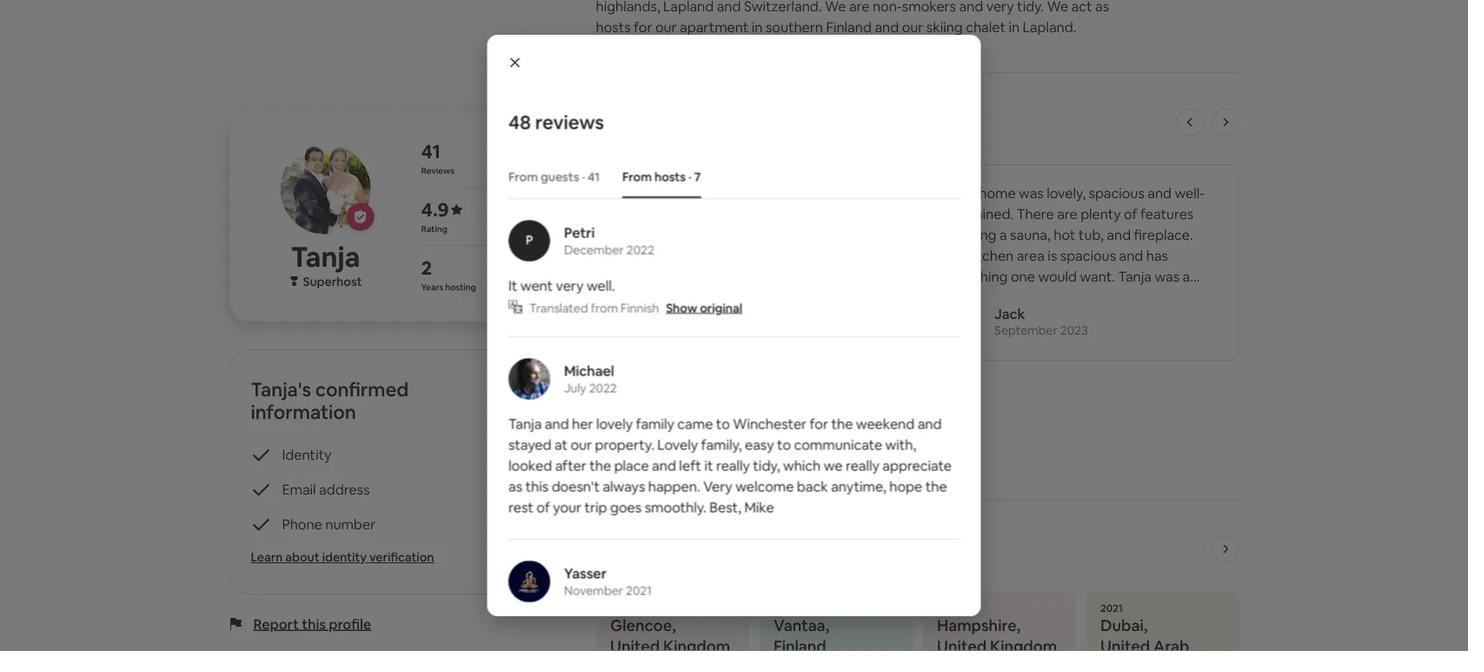 Task type: describe. For each thing, give the bounding box(es) containing it.
tanja inside "…very nice! everything was clean. the area is beautiful. we were with 2 kids of 2 and 4 yo and there is plenty of things to do indoors and outdoors in levi.  tanja is very helpful and helped us to find some activities. she even send us a mail to inform us about the northern lights! thank you!…
[[800, 246, 833, 264]]

yo
[[614, 225, 630, 243]]

communicate
[[794, 436, 882, 454]]

translated.
[[759, 451, 810, 464]]

jack user profile image
[[940, 300, 981, 342]]

guests
[[540, 169, 579, 184]]

well.
[[586, 277, 615, 295]]

the inside "…very nice! everything was clean. the area is beautiful. we were with 2 kids of 2 and 4 yo and there is plenty of things to do indoors and outdoors in levi.  tanja is very helpful and helped us to find some activities. she even send us a mail to inform us about the northern lights! thank you!…
[[673, 309, 694, 327]]

phone number
[[282, 515, 376, 533]]

reviews
[[421, 165, 455, 176]]

michael july 2022
[[564, 362, 617, 396]]

from guests · 41
[[508, 169, 600, 184]]

2022 up hampshire,
[[937, 601, 961, 615]]

past
[[660, 536, 700, 561]]

marion user profile image
[[614, 300, 656, 342]]

beautiful.
[[627, 204, 687, 222]]

info
[[626, 451, 644, 464]]

from
[[591, 300, 618, 316]]

2023 for marion
[[736, 322, 764, 338]]

email address
[[282, 480, 370, 498]]

stayed
[[508, 436, 551, 454]]

send
[[738, 288, 769, 306]]

finnish
[[620, 300, 659, 316]]

in
[[754, 246, 766, 264]]

even
[[705, 288, 735, 306]]

area
[[860, 183, 888, 201]]

tanja for tanja
[[291, 239, 360, 275]]

email
[[282, 480, 316, 498]]

information
[[251, 400, 356, 424]]

show inside button
[[617, 393, 653, 411]]

welcome
[[735, 478, 794, 496]]

4
[[874, 204, 882, 222]]

phone
[[282, 515, 322, 533]]

tanja's reviews
[[596, 110, 729, 134]]

learn about identity verification
[[251, 550, 434, 565]]

there
[[660, 225, 695, 243]]

anytime,
[[831, 478, 886, 496]]

rest
[[508, 499, 533, 516]]

everything
[[692, 183, 761, 201]]

hampshire,
[[937, 615, 1021, 636]]

to right easy
[[777, 436, 791, 454]]

smoothly.
[[644, 499, 706, 516]]

confirmed
[[315, 377, 409, 402]]

helped
[[688, 267, 733, 285]]

translated from finnish show original
[[529, 300, 742, 316]]

your
[[553, 499, 581, 516]]

tanja for tanja and her lovely family came to winchester for the weekend and stayed at our property. lovely family, easy to communicate with, looked after the place and left it really tidy, which we really appreciate as this doesn't always happen. very welcome back anytime, hope the rest of your trip goes smoothly. best, mike
[[508, 415, 542, 433]]

left
[[679, 457, 701, 475]]

from hosts · 7
[[622, 169, 701, 184]]

2 horizontal spatial 2
[[836, 204, 844, 222]]

jack user profile image
[[940, 300, 981, 342]]

1 vertical spatial 2021
[[1100, 601, 1123, 615]]

marion september 2023
[[670, 304, 764, 338]]

show original button inside tab panel
[[666, 300, 742, 316]]

learn about identity verification button
[[251, 549, 505, 566]]

hosts
[[654, 169, 686, 184]]

petri
[[564, 224, 595, 242]]

· for from hosts
[[688, 169, 691, 184]]

verification
[[369, 550, 434, 565]]

michael user profile image
[[508, 358, 550, 400]]

48 reviews dialog
[[487, 35, 981, 651]]

and up appreciate
[[918, 415, 942, 433]]

some
[[596, 451, 624, 464]]

place
[[614, 457, 649, 475]]

a
[[790, 288, 797, 306]]

41 inside 48 reviews dialog
[[587, 169, 600, 184]]

reviews for tanja's reviews
[[660, 110, 729, 134]]

4.9
[[421, 197, 449, 222]]

been
[[665, 451, 690, 464]]

yasser
[[564, 565, 606, 583]]

from for from guests
[[508, 169, 538, 184]]

family
[[636, 415, 674, 433]]

inform
[[847, 288, 889, 306]]

we
[[690, 204, 711, 222]]

went
[[520, 277, 553, 295]]

2 really from the left
[[846, 457, 879, 475]]

about inside button
[[285, 550, 320, 565]]

to down in
[[753, 267, 767, 285]]

0 vertical spatial us
[[736, 267, 750, 285]]

yasser user profile image
[[508, 561, 550, 603]]

we
[[824, 457, 843, 475]]

this inside tanja and her lovely family came to winchester for the weekend and stayed at our property. lovely family, easy to communicate with, looked after the place and left it really tidy, which we really appreciate as this doesn't always happen. very welcome back anytime, hope the rest of your trip goes smoothly. best, mike
[[525, 478, 548, 496]]

our
[[570, 436, 592, 454]]

to left the do
[[813, 225, 827, 243]]

kids
[[791, 204, 816, 222]]

to right mail
[[830, 288, 843, 306]]

automatically
[[692, 451, 757, 464]]

outdoors
[[693, 246, 751, 264]]

48 reviews
[[508, 110, 604, 135]]

things
[[770, 225, 810, 243]]

michael user profile image
[[508, 358, 550, 400]]

"…very
[[614, 183, 656, 201]]

yasser november 2021
[[564, 565, 652, 598]]

2022 inside michael july 2022
[[589, 380, 617, 396]]

show all 41 reviews
[[617, 393, 740, 411]]

and up at at the left bottom
[[545, 415, 569, 433]]

it
[[704, 457, 713, 475]]

2022 inside "petri december 2022"
[[626, 242, 654, 257]]

indoors
[[614, 246, 662, 264]]

came
[[677, 415, 713, 433]]

2 years hosting
[[421, 255, 476, 293]]

appreciate
[[882, 457, 952, 475]]

of inside tanja and her lovely family came to winchester for the weekend and stayed at our property. lovely family, easy to communicate with, looked after the place and left it really tidy, which we really appreciate as this doesn't always happen. very welcome back anytime, hope the rest of your trip goes smoothly. best, mike
[[536, 499, 550, 516]]

number
[[325, 515, 376, 533]]

tanja's
[[251, 377, 311, 402]]

2021 inside yasser november 2021
[[626, 583, 652, 598]]

september for marion
[[670, 322, 733, 338]]

clean.
[[792, 183, 829, 201]]

and up happen.
[[652, 457, 676, 475]]

1 really from the left
[[716, 457, 750, 475]]

at
[[554, 436, 567, 454]]

nice!
[[660, 183, 689, 201]]

0 horizontal spatial 2023
[[610, 601, 634, 615]]

was
[[764, 183, 789, 201]]

helpful
[[614, 267, 658, 285]]

tanja's confirmed information
[[251, 377, 409, 424]]

goes
[[610, 499, 641, 516]]



Task type: vqa. For each thing, say whether or not it's contained in the screenshot.


Task type: locate. For each thing, give the bounding box(es) containing it.
1 vertical spatial tanja's
[[596, 536, 656, 561]]

identity
[[282, 446, 332, 463]]

1 horizontal spatial us
[[736, 267, 750, 285]]

1 vertical spatial original
[[842, 451, 878, 464]]

2 vertical spatial show
[[812, 451, 839, 464]]

1 horizontal spatial original
[[842, 451, 878, 464]]

all
[[656, 393, 670, 411]]

2 horizontal spatial of
[[819, 204, 833, 222]]

some info has been automatically translated. show original
[[596, 451, 878, 464]]

reviews up 7
[[660, 110, 729, 134]]

41 right guests
[[587, 169, 600, 184]]

with,
[[885, 436, 916, 454]]

2 horizontal spatial us
[[772, 288, 787, 306]]

show up back
[[812, 451, 839, 464]]

is down the do
[[836, 246, 846, 264]]

0 horizontal spatial of
[[536, 499, 550, 516]]

tab panel
[[508, 220, 960, 651]]

2 left "kids"
[[780, 204, 788, 222]]

2 vertical spatial us
[[614, 309, 629, 327]]

hosting
[[445, 281, 476, 293]]

verified host image
[[353, 210, 367, 224]]

tanja up stayed
[[508, 415, 542, 433]]

july
[[564, 380, 586, 396]]

1 horizontal spatial september
[[995, 322, 1058, 338]]

1 vertical spatial about
[[285, 550, 320, 565]]

2021 up dubai,
[[1100, 601, 1123, 615]]

reviews for 48 reviews
[[535, 110, 604, 135]]

1 horizontal spatial 2021
[[1100, 601, 1123, 615]]

northern
[[697, 309, 754, 327]]

1 · from the left
[[582, 169, 585, 184]]

tanja up some
[[800, 246, 833, 264]]

this right the as
[[525, 478, 548, 496]]

to up "family,"
[[716, 415, 730, 433]]

1 horizontal spatial of
[[754, 225, 767, 243]]

very
[[703, 478, 732, 496]]

original inside 48 reviews dialog
[[700, 300, 742, 316]]

reviews inside button
[[690, 393, 740, 411]]

dubai,
[[1100, 615, 1148, 636]]

petri december 2022
[[564, 224, 654, 257]]

marion user profile image
[[614, 300, 656, 342]]

· right guests
[[582, 169, 585, 184]]

and left 4
[[847, 204, 871, 222]]

0 horizontal spatial about
[[285, 550, 320, 565]]

2021
[[626, 583, 652, 598], [1100, 601, 1123, 615]]

reviews up came
[[690, 393, 740, 411]]

2 vertical spatial of
[[536, 499, 550, 516]]

0 horizontal spatial 2021
[[626, 583, 652, 598]]

marion
[[670, 304, 715, 322]]

0 vertical spatial 2021
[[626, 583, 652, 598]]

show original button
[[666, 300, 742, 316], [812, 451, 878, 465]]

about down activities. at the top left
[[632, 309, 670, 327]]

of right rest
[[536, 499, 550, 516]]

0 horizontal spatial from
[[508, 169, 538, 184]]

1 vertical spatial is
[[698, 225, 707, 243]]

the down appreciate
[[925, 478, 947, 496]]

from left hosts
[[622, 169, 652, 184]]

0 horizontal spatial 2
[[421, 255, 432, 280]]

tanja's up yasser november 2021
[[596, 536, 656, 561]]

november
[[564, 583, 623, 598]]

the
[[673, 309, 694, 327], [831, 415, 853, 433], [589, 457, 611, 475], [925, 478, 947, 496]]

report
[[253, 615, 299, 633]]

september down she on the left of page
[[670, 322, 733, 338]]

1 horizontal spatial very
[[849, 246, 877, 264]]

1 horizontal spatial 41
[[587, 169, 600, 184]]

0 vertical spatial very
[[849, 246, 877, 264]]

0 horizontal spatial 41
[[421, 139, 441, 163]]

september for jack
[[995, 322, 1058, 338]]

and up indoors
[[633, 225, 657, 243]]

tanja's for tanja's reviews
[[596, 110, 656, 134]]

lovely
[[596, 415, 633, 433]]

0 vertical spatial this
[[525, 478, 548, 496]]

it
[[508, 277, 517, 295]]

2 horizontal spatial show
[[812, 451, 839, 464]]

lights!
[[757, 309, 795, 327]]

rating
[[421, 223, 448, 234]]

tab panel inside 48 reviews dialog
[[508, 220, 960, 651]]

2 from from the left
[[622, 169, 652, 184]]

41 reviews
[[421, 139, 455, 176]]

reviews inside dialog
[[535, 110, 604, 135]]

1 horizontal spatial this
[[525, 478, 548, 496]]

0 horizontal spatial september
[[670, 322, 733, 338]]

very inside "…very nice! everything was clean. the area is beautiful. we were with 2 kids of 2 and 4 yo and there is plenty of things to do indoors and outdoors in levi.  tanja is very helpful and helped us to find some activities. she even send us a mail to inform us about the northern lights! thank you!…
[[849, 246, 877, 264]]

do
[[830, 225, 847, 243]]

0 horizontal spatial tanja
[[291, 239, 360, 275]]

2 horizontal spatial tanja
[[800, 246, 833, 264]]

tanja's past trips
[[596, 536, 746, 561]]

weekend
[[856, 415, 914, 433]]

is up yo
[[614, 204, 624, 222]]

tanja's
[[596, 110, 656, 134], [596, 536, 656, 561]]

she
[[678, 288, 702, 306]]

and up she on the left of page
[[661, 267, 685, 285]]

tanja's up from hosts · 7
[[596, 110, 656, 134]]

about
[[632, 309, 670, 327], [285, 550, 320, 565]]

0 horizontal spatial is
[[614, 204, 624, 222]]

michael
[[564, 362, 614, 380]]

2023
[[736, 322, 764, 338], [1061, 322, 1089, 338], [610, 601, 634, 615]]

very inside 48 reviews dialog
[[556, 277, 583, 295]]

1 vertical spatial of
[[754, 225, 767, 243]]

the down she on the left of page
[[673, 309, 694, 327]]

reviews
[[660, 110, 729, 134], [535, 110, 604, 135], [690, 393, 740, 411]]

0 vertical spatial about
[[632, 309, 670, 327]]

0 vertical spatial 41
[[421, 139, 441, 163]]

of
[[819, 204, 833, 222], [754, 225, 767, 243], [536, 499, 550, 516]]

show left all
[[617, 393, 653, 411]]

tab panel containing petri
[[508, 220, 960, 651]]

jack
[[995, 304, 1026, 322]]

glencoe,
[[610, 615, 676, 636]]

vantaa,
[[773, 615, 829, 636]]

41 inside button
[[673, 393, 687, 411]]

this left profile on the left
[[302, 615, 326, 633]]

2022 up helpful
[[626, 242, 654, 257]]

from
[[508, 169, 538, 184], [622, 169, 652, 184]]

0 vertical spatial original
[[700, 300, 742, 316]]

very up translated
[[556, 277, 583, 295]]

2 vertical spatial is
[[836, 246, 846, 264]]

translated
[[529, 300, 588, 316]]

2023 inside 'jack september 2023'
[[1061, 322, 1089, 338]]

really
[[716, 457, 750, 475], [846, 457, 879, 475]]

september inside marion september 2023
[[670, 322, 733, 338]]

1 tanja's from the top
[[596, 110, 656, 134]]

1 horizontal spatial show
[[666, 300, 697, 316]]

from for from hosts
[[622, 169, 652, 184]]

looked
[[508, 457, 552, 475]]

1 vertical spatial this
[[302, 615, 326, 633]]

1 horizontal spatial show original button
[[812, 451, 878, 465]]

september
[[670, 322, 733, 338], [995, 322, 1058, 338]]

from left guests
[[508, 169, 538, 184]]

mail
[[800, 288, 827, 306]]

0 horizontal spatial original
[[700, 300, 742, 316]]

family,
[[701, 436, 742, 454]]

of up in
[[754, 225, 767, 243]]

0 horizontal spatial ·
[[582, 169, 585, 184]]

2023 inside marion september 2023
[[736, 322, 764, 338]]

41 right all
[[673, 393, 687, 411]]

0 horizontal spatial really
[[716, 457, 750, 475]]

september inside 'jack september 2023'
[[995, 322, 1058, 338]]

tanja inside tanja and her lovely family came to winchester for the weekend and stayed at our property. lovely family, easy to communicate with, looked after the place and left it really tidy, which we really appreciate as this doesn't always happen. very welcome back anytime, hope the rest of your trip goes smoothly. best, mike
[[508, 415, 542, 433]]

is down we
[[698, 225, 707, 243]]

1 vertical spatial very
[[556, 277, 583, 295]]

1 vertical spatial show original button
[[812, 451, 878, 465]]

thank
[[798, 309, 837, 327]]

best,
[[709, 499, 741, 516]]

tab list
[[500, 155, 960, 198]]

2 horizontal spatial 2023
[[1061, 322, 1089, 338]]

1 horizontal spatial about
[[632, 309, 670, 327]]

41 inside 41 reviews
[[421, 139, 441, 163]]

after
[[555, 457, 586, 475]]

activities.
[[614, 288, 675, 306]]

the
[[832, 183, 857, 201]]

1 vertical spatial show
[[617, 393, 653, 411]]

back
[[797, 478, 828, 496]]

2023 for jack
[[1061, 322, 1089, 338]]

0 vertical spatial show original button
[[666, 300, 742, 316]]

tab list inside 48 reviews dialog
[[500, 155, 960, 198]]

very
[[849, 246, 877, 264], [556, 277, 583, 295]]

7
[[694, 169, 701, 184]]

1 september from the left
[[670, 322, 733, 338]]

1 horizontal spatial from
[[622, 169, 652, 184]]

show left even
[[666, 300, 697, 316]]

1 vertical spatial us
[[772, 288, 787, 306]]

0 vertical spatial tanja's
[[596, 110, 656, 134]]

2022 right july
[[589, 380, 617, 396]]

has
[[646, 451, 663, 464]]

of right "kids"
[[819, 204, 833, 222]]

as
[[508, 478, 522, 496]]

2022 up vantaa,
[[773, 601, 798, 615]]

0 horizontal spatial show
[[617, 393, 653, 411]]

petri user profile image
[[508, 220, 550, 262]]

tanja's for tanja's past trips
[[596, 536, 656, 561]]

2023 right jack
[[1061, 322, 1089, 338]]

41 up reviews at the left top
[[421, 139, 441, 163]]

is
[[614, 204, 624, 222], [698, 225, 707, 243], [836, 246, 846, 264]]

show inside tab panel
[[666, 300, 697, 316]]

september right jack user profile icon
[[995, 322, 1058, 338]]

easy
[[745, 436, 774, 454]]

original
[[700, 300, 742, 316], [842, 451, 878, 464]]

trip
[[584, 499, 607, 516]]

address
[[319, 480, 370, 498]]

0 horizontal spatial this
[[302, 615, 326, 633]]

report this profile button
[[253, 615, 371, 633]]

2 september from the left
[[995, 322, 1058, 338]]

the up "communicate"
[[831, 415, 853, 433]]

some
[[798, 267, 833, 285]]

2 up years at the top left of page
[[421, 255, 432, 280]]

yasser user profile image
[[508, 561, 550, 603]]

were
[[714, 204, 746, 222]]

2 horizontal spatial 41
[[673, 393, 687, 411]]

report this profile
[[253, 615, 371, 633]]

2 up the do
[[836, 204, 844, 222]]

2 vertical spatial 41
[[673, 393, 687, 411]]

for
[[810, 415, 828, 433]]

us
[[736, 267, 750, 285], [772, 288, 787, 306], [614, 309, 629, 327]]

2 horizontal spatial is
[[836, 246, 846, 264]]

1 horizontal spatial 2
[[780, 204, 788, 222]]

1 horizontal spatial is
[[698, 225, 707, 243]]

0 vertical spatial is
[[614, 204, 624, 222]]

2 · from the left
[[688, 169, 691, 184]]

petri user profile image
[[508, 220, 550, 262]]

identity
[[322, 550, 367, 565]]

0 vertical spatial show
[[666, 300, 697, 316]]

really up anytime, at the right bottom of the page
[[846, 457, 879, 475]]

1 vertical spatial 41
[[587, 169, 600, 184]]

2 tanja's from the top
[[596, 536, 656, 561]]

1 from from the left
[[508, 169, 538, 184]]

2021 up glencoe,
[[626, 583, 652, 598]]

tab list containing from guests
[[500, 155, 960, 198]]

tanja user profile image
[[280, 144, 371, 234], [280, 144, 371, 234]]

years
[[421, 281, 444, 293]]

0 horizontal spatial very
[[556, 277, 583, 295]]

1 horizontal spatial tanja
[[508, 415, 542, 433]]

and down the there
[[665, 246, 690, 264]]

very up inform at the right top of page
[[849, 246, 877, 264]]

2 inside the 2 years hosting
[[421, 255, 432, 280]]

0 vertical spatial of
[[819, 204, 833, 222]]

about down "phone"
[[285, 550, 320, 565]]

1 horizontal spatial 2023
[[736, 322, 764, 338]]

2023 down send
[[736, 322, 764, 338]]

reviews right 48
[[535, 110, 604, 135]]

2023 up glencoe,
[[610, 601, 634, 615]]

tanja down the verified host image
[[291, 239, 360, 275]]

"…very nice! everything was clean. the area is beautiful. we were with 2 kids of 2 and 4 yo and there is plenty of things to do indoors and outdoors in levi.  tanja is very helpful and helped us to find some activities. she even send us a mail to inform us about the northern lights! thank you!…
[[614, 183, 889, 327]]

property.
[[595, 436, 654, 454]]

1 horizontal spatial really
[[846, 457, 879, 475]]

about inside "…very nice! everything was clean. the area is beautiful. we were with 2 kids of 2 and 4 yo and there is plenty of things to do indoors and outdoors in levi.  tanja is very helpful and helped us to find some activities. she even send us a mail to inform us about the northern lights! thank you!…
[[632, 309, 670, 327]]

tanja
[[291, 239, 360, 275], [800, 246, 833, 264], [508, 415, 542, 433]]

0 horizontal spatial us
[[614, 309, 629, 327]]

really down "family,"
[[716, 457, 750, 475]]

and
[[847, 204, 871, 222], [633, 225, 657, 243], [665, 246, 690, 264], [661, 267, 685, 285], [545, 415, 569, 433], [918, 415, 942, 433], [652, 457, 676, 475]]

· for from guests
[[582, 169, 585, 184]]

1 horizontal spatial ·
[[688, 169, 691, 184]]

0 horizontal spatial show original button
[[666, 300, 742, 316]]

· left 7
[[688, 169, 691, 184]]

the down our
[[589, 457, 611, 475]]



